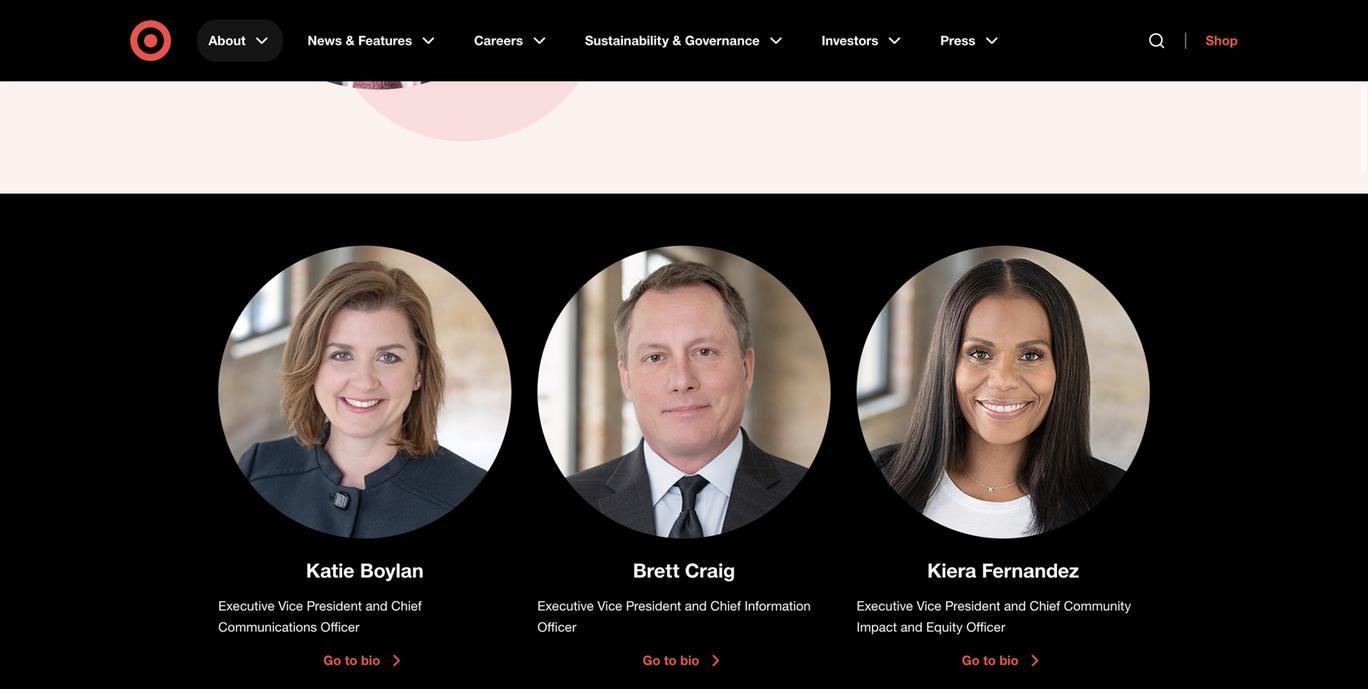 Task type: vqa. For each thing, say whether or not it's contained in the screenshot.
1st President
yes



Task type: locate. For each thing, give the bounding box(es) containing it.
& for features
[[346, 33, 355, 48]]

news & features
[[308, 33, 412, 48]]

chief down "fernandez" at the bottom right of the page
[[1030, 592, 1060, 608]]

1 bio from the left
[[361, 647, 380, 662]]

to down the executive vice president and chief community impact and equity officer
[[983, 647, 996, 662]]

president
[[307, 592, 362, 608], [626, 592, 681, 608], [945, 592, 1000, 608]]

katie boylan link
[[306, 553, 424, 576]]

to down executive vice president and chief information officer
[[664, 647, 677, 662]]

vice
[[278, 592, 303, 608], [597, 592, 622, 608], [917, 592, 942, 608]]

to
[[345, 647, 357, 662], [664, 647, 677, 662], [983, 647, 996, 662]]

3 vice from the left
[[917, 592, 942, 608]]

3 to from the left
[[983, 647, 996, 662]]

go to bio link for fernandez
[[962, 645, 1045, 665]]

executive inside the executive vice president and chief community impact and equity officer
[[857, 592, 913, 608]]

go to bio link down executive vice president and chief communications officer
[[323, 645, 406, 665]]

3 officer from the left
[[966, 613, 1005, 629]]

& right news on the left of the page
[[346, 33, 355, 48]]

2 officer from the left
[[537, 613, 576, 629]]

& left read
[[672, 33, 681, 48]]

2 horizontal spatial vice
[[917, 592, 942, 608]]

executive vice president and chief community impact and equity officer
[[857, 592, 1131, 629]]

2 horizontal spatial go
[[962, 647, 980, 662]]

photo of kiera fernandez image
[[857, 239, 1150, 533]]

president inside executive vice president and chief communications officer
[[307, 592, 362, 608]]

2 chief from the left
[[710, 592, 741, 608]]

go down executive vice president and chief communications officer
[[323, 647, 341, 662]]

and down kiera fernandez
[[1004, 592, 1026, 608]]

2 horizontal spatial chief
[[1030, 592, 1060, 608]]

1 officer from the left
[[321, 613, 360, 629]]

bio down executive vice president and chief information officer
[[680, 647, 699, 662]]

go to bio
[[323, 647, 380, 662], [643, 647, 699, 662], [962, 647, 1019, 662]]

go down executive vice president and chief information officer
[[643, 647, 660, 662]]

executive vice president and chief communications officer
[[218, 592, 422, 629]]

vice inside executive vice president and chief communications officer
[[278, 592, 303, 608]]

go to bio down executive vice president and chief communications officer
[[323, 647, 380, 662]]

2 horizontal spatial officer
[[966, 613, 1005, 629]]

executive for kiera fernandez
[[857, 592, 913, 608]]

chief inside executive vice president and chief information officer
[[710, 592, 741, 608]]

1 chief from the left
[[391, 592, 422, 608]]

2 & from the left
[[672, 33, 681, 48]]

chief down "craig"
[[710, 592, 741, 608]]

go
[[323, 647, 341, 662], [643, 647, 660, 662], [962, 647, 980, 662]]

investors link
[[810, 20, 916, 62]]

3 chief from the left
[[1030, 592, 1060, 608]]

3 president from the left
[[945, 592, 1000, 608]]

executive inside executive vice president and chief information officer
[[537, 592, 594, 608]]

3 executive from the left
[[857, 592, 913, 608]]

chief inside the executive vice president and chief community impact and equity officer
[[1030, 592, 1060, 608]]

1 horizontal spatial go to bio link
[[643, 645, 725, 665]]

2 go to bio from the left
[[643, 647, 699, 662]]

bio down executive vice president and chief communications officer
[[361, 647, 380, 662]]

officer
[[321, 613, 360, 629], [537, 613, 576, 629], [966, 613, 1005, 629]]

president inside the executive vice president and chief community impact and equity officer
[[945, 592, 1000, 608]]

3 go to bio from the left
[[962, 647, 1019, 662]]

1 horizontal spatial vice
[[597, 592, 622, 608]]

2 horizontal spatial president
[[945, 592, 1000, 608]]

and for craig
[[685, 592, 707, 608]]

go to bio link
[[323, 645, 406, 665], [643, 645, 725, 665], [962, 645, 1045, 665]]

katie boylan
[[306, 553, 424, 576]]

chief
[[391, 592, 422, 608], [710, 592, 741, 608], [1030, 592, 1060, 608]]

bio for fernandez
[[999, 647, 1019, 662]]

chief inside executive vice president and chief communications officer
[[391, 592, 422, 608]]

1 horizontal spatial bio
[[680, 647, 699, 662]]

0 horizontal spatial go
[[323, 647, 341, 662]]

sustainability
[[585, 33, 669, 48]]

2 go from the left
[[643, 647, 660, 662]]

executive for brett craig
[[537, 592, 594, 608]]

0 horizontal spatial officer
[[321, 613, 360, 629]]

go to bio down executive vice president and chief information officer
[[643, 647, 699, 662]]

0 horizontal spatial chief
[[391, 592, 422, 608]]

kiera
[[927, 553, 976, 576]]

photo of katie boylan image
[[218, 239, 511, 533]]

president for brett
[[626, 592, 681, 608]]

community
[[1064, 592, 1131, 608]]

president for kiera
[[945, 592, 1000, 608]]

go down equity
[[962, 647, 980, 662]]

1 horizontal spatial to
[[664, 647, 677, 662]]

1 horizontal spatial &
[[672, 33, 681, 48]]

chief down boylan
[[391, 592, 422, 608]]

and
[[366, 592, 388, 608], [685, 592, 707, 608], [1004, 592, 1026, 608], [901, 613, 923, 629]]

chief for brett craig
[[710, 592, 741, 608]]

1 horizontal spatial chief
[[710, 592, 741, 608]]

to for kiera
[[983, 647, 996, 662]]

&
[[346, 33, 355, 48], [672, 33, 681, 48]]

0 horizontal spatial executive
[[218, 592, 275, 608]]

read more
[[697, 45, 765, 61]]

2 vice from the left
[[597, 592, 622, 608]]

president down brett on the bottom
[[626, 592, 681, 608]]

and down brett craig
[[685, 592, 707, 608]]

go to bio link down executive vice president and chief information officer
[[643, 645, 725, 665]]

1 & from the left
[[346, 33, 355, 48]]

go to bio link down the executive vice president and chief community impact and equity officer
[[962, 645, 1045, 665]]

go to bio for kiera
[[962, 647, 1019, 662]]

3 go from the left
[[962, 647, 980, 662]]

2 horizontal spatial executive
[[857, 592, 913, 608]]

bio for craig
[[680, 647, 699, 662]]

and inside executive vice president and chief communications officer
[[366, 592, 388, 608]]

officer inside executive vice president and chief communications officer
[[321, 613, 360, 629]]

0 horizontal spatial &
[[346, 33, 355, 48]]

more
[[733, 45, 765, 61]]

2 horizontal spatial to
[[983, 647, 996, 662]]

governance
[[685, 33, 760, 48]]

0 horizontal spatial go to bio link
[[323, 645, 406, 665]]

2 bio from the left
[[680, 647, 699, 662]]

2 president from the left
[[626, 592, 681, 608]]

executive for katie boylan
[[218, 592, 275, 608]]

2 horizontal spatial go to bio
[[962, 647, 1019, 662]]

3 go to bio link from the left
[[962, 645, 1045, 665]]

0 horizontal spatial bio
[[361, 647, 380, 662]]

2 executive from the left
[[537, 592, 594, 608]]

equity
[[926, 613, 963, 629]]

shop link
[[1185, 33, 1238, 49]]

2 to from the left
[[664, 647, 677, 662]]

vice inside executive vice president and chief information officer
[[597, 592, 622, 608]]

1 executive from the left
[[218, 592, 275, 608]]

1 horizontal spatial go
[[643, 647, 660, 662]]

0 horizontal spatial president
[[307, 592, 362, 608]]

executive
[[218, 592, 275, 608], [537, 592, 594, 608], [857, 592, 913, 608]]

2 go to bio link from the left
[[643, 645, 725, 665]]

vice for kiera fernandez
[[917, 592, 942, 608]]

and inside executive vice president and chief information officer
[[685, 592, 707, 608]]

1 horizontal spatial officer
[[537, 613, 576, 629]]

and down katie boylan link
[[366, 592, 388, 608]]

3 bio from the left
[[999, 647, 1019, 662]]

fernandez
[[982, 553, 1079, 576]]

1 horizontal spatial president
[[626, 592, 681, 608]]

go to bio for katie
[[323, 647, 380, 662]]

2 horizontal spatial go to bio link
[[962, 645, 1045, 665]]

president inside executive vice president and chief information officer
[[626, 592, 681, 608]]

0 horizontal spatial to
[[345, 647, 357, 662]]

go to bio for brett
[[643, 647, 699, 662]]

2 horizontal spatial bio
[[999, 647, 1019, 662]]

1 vice from the left
[[278, 592, 303, 608]]

chief for katie boylan
[[391, 592, 422, 608]]

bio
[[361, 647, 380, 662], [680, 647, 699, 662], [999, 647, 1019, 662]]

sustainability & governance link
[[574, 20, 797, 62]]

to down executive vice president and chief communications officer
[[345, 647, 357, 662]]

1 horizontal spatial executive
[[537, 592, 594, 608]]

careers link
[[463, 20, 561, 62]]

go to bio down the executive vice president and chief community impact and equity officer
[[962, 647, 1019, 662]]

news
[[308, 33, 342, 48]]

officer for katie
[[321, 613, 360, 629]]

vice inside the executive vice president and chief community impact and equity officer
[[917, 592, 942, 608]]

officer inside executive vice president and chief information officer
[[537, 613, 576, 629]]

kiera fernandez
[[927, 553, 1079, 576]]

0 horizontal spatial vice
[[278, 592, 303, 608]]

1 go from the left
[[323, 647, 341, 662]]

0 horizontal spatial go to bio
[[323, 647, 380, 662]]

president up equity
[[945, 592, 1000, 608]]

bio down the executive vice president and chief community impact and equity officer
[[999, 647, 1019, 662]]

1 go to bio link from the left
[[323, 645, 406, 665]]

1 to from the left
[[345, 647, 357, 662]]

president down katie
[[307, 592, 362, 608]]

1 horizontal spatial go to bio
[[643, 647, 699, 662]]

1 president from the left
[[307, 592, 362, 608]]

executive inside executive vice president and chief communications officer
[[218, 592, 275, 608]]

& for governance
[[672, 33, 681, 48]]

1 go to bio from the left
[[323, 647, 380, 662]]



Task type: describe. For each thing, give the bounding box(es) containing it.
go for brett
[[643, 647, 660, 662]]

boylan
[[360, 553, 424, 576]]

press link
[[929, 20, 1013, 62]]

bio for boylan
[[361, 647, 380, 662]]

investors
[[822, 33, 878, 48]]

brett craig
[[633, 553, 735, 576]]

and for fernandez
[[1004, 592, 1026, 608]]

to for katie
[[345, 647, 357, 662]]

officer for brett
[[537, 613, 576, 629]]

officer inside the executive vice president and chief community impact and equity officer
[[966, 613, 1005, 629]]

to for brett
[[664, 647, 677, 662]]

brett
[[633, 553, 680, 576]]

and for boylan
[[366, 592, 388, 608]]

information
[[745, 592, 811, 608]]

kiera fernandez link
[[927, 553, 1079, 576]]

press
[[940, 33, 975, 48]]

go to bio link for boylan
[[323, 645, 406, 665]]

craig
[[685, 553, 735, 576]]

go for katie
[[323, 647, 341, 662]]

go to bio link for craig
[[643, 645, 725, 665]]

brett craig link
[[633, 553, 735, 576]]

photo of brett craig image
[[537, 239, 831, 533]]

communications
[[218, 613, 317, 629]]

katie
[[306, 553, 354, 576]]

careers
[[474, 33, 523, 48]]

vice for brett craig
[[597, 592, 622, 608]]

shop
[[1206, 33, 1238, 48]]

go for kiera
[[962, 647, 980, 662]]

vice for katie boylan
[[278, 592, 303, 608]]

news & features link
[[296, 20, 450, 62]]

read
[[697, 45, 729, 61]]

impact
[[857, 613, 897, 629]]

about
[[208, 33, 246, 48]]

about link
[[197, 20, 283, 62]]

president for katie
[[307, 592, 362, 608]]

and left equity
[[901, 613, 923, 629]]

features
[[358, 33, 412, 48]]

sustainability & governance
[[585, 33, 760, 48]]

read more link
[[697, 43, 1150, 63]]

executive vice president and chief information officer
[[537, 592, 811, 629]]

chief for kiera fernandez
[[1030, 592, 1060, 608]]



